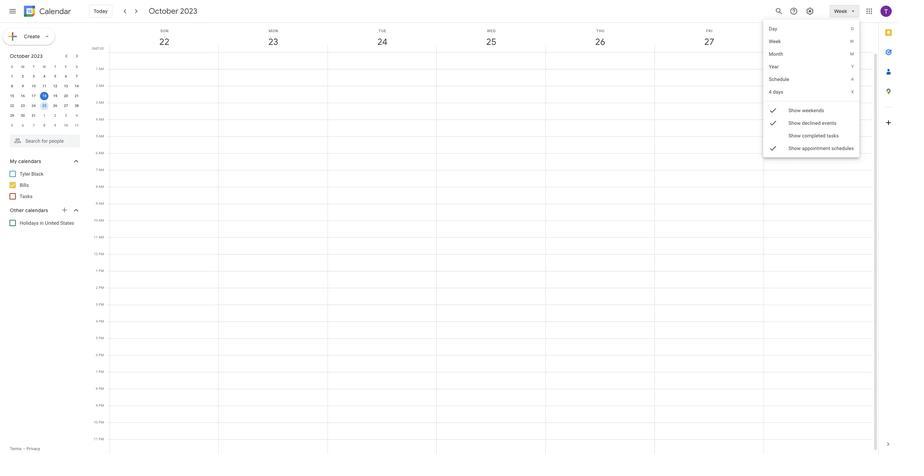Task type: locate. For each thing, give the bounding box(es) containing it.
9 up 16
[[22, 84, 24, 88]]

calendar
[[39, 6, 71, 16]]

16 element
[[19, 92, 27, 100]]

22 column header
[[110, 23, 219, 52]]

check checkbox item down weekends
[[763, 117, 860, 130]]

1 pm
[[96, 269, 104, 273]]

november 5 element
[[8, 122, 16, 130]]

1
[[96, 67, 98, 71], [11, 74, 13, 78], [43, 114, 45, 118], [96, 269, 98, 273]]

0 horizontal spatial 12
[[53, 84, 57, 88]]

24 down tue
[[377, 36, 387, 48]]

3 down 27 'element'
[[65, 114, 67, 118]]

row
[[107, 52, 873, 455], [7, 62, 82, 72], [7, 72, 82, 81], [7, 81, 82, 91], [7, 91, 82, 101], [7, 101, 82, 111], [7, 111, 82, 121], [7, 121, 82, 131]]

t left f
[[54, 65, 56, 69]]

25 down 18, today element
[[42, 104, 46, 108]]

4
[[43, 74, 45, 78], [769, 89, 772, 95], [76, 114, 78, 118], [96, 118, 98, 122], [96, 320, 98, 324]]

9 for 9 pm
[[96, 404, 98, 408]]

2023
[[180, 6, 197, 16], [31, 53, 43, 59]]

10 for 10 am
[[94, 219, 98, 223]]

4 show from the top
[[789, 146, 801, 151]]

12
[[53, 84, 57, 88], [94, 253, 98, 256]]

5 up 6 pm
[[96, 337, 98, 341]]

1 horizontal spatial w
[[850, 39, 854, 44]]

0 horizontal spatial week
[[769, 39, 781, 44]]

10 for 10 element
[[32, 84, 36, 88]]

24 inside row
[[32, 104, 36, 108]]

26 element
[[51, 102, 59, 110]]

0 vertical spatial october 2023
[[149, 6, 197, 16]]

1 horizontal spatial 26
[[595, 36, 605, 48]]

october up "sun"
[[149, 6, 178, 16]]

27 down 20 element
[[64, 104, 68, 108]]

7 down 6 pm
[[96, 371, 98, 374]]

check checkbox item
[[763, 104, 860, 117], [763, 117, 860, 130], [763, 142, 860, 155]]

show left completed
[[789, 133, 801, 139]]

1 vertical spatial 27
[[64, 104, 68, 108]]

m up 16
[[21, 65, 24, 69]]

1 for november 1 element
[[43, 114, 45, 118]]

add other calendars image
[[61, 207, 68, 214]]

f
[[65, 65, 67, 69]]

11 inside "element"
[[42, 84, 46, 88]]

november 9 element
[[51, 122, 59, 130]]

3 am from the top
[[99, 101, 104, 105]]

0 vertical spatial 23
[[268, 36, 278, 48]]

11 down 10 am
[[94, 236, 98, 240]]

6 inside "element"
[[22, 124, 24, 127]]

11 for 11 pm
[[94, 438, 98, 442]]

show for show completed tasks
[[789, 133, 801, 139]]

w inside week menu item
[[850, 39, 854, 44]]

25 down wed
[[486, 36, 496, 48]]

pm down 8 pm
[[99, 404, 104, 408]]

6 am
[[96, 151, 104, 155]]

row containing 8
[[7, 81, 82, 91]]

7 am from the top
[[99, 168, 104, 172]]

25 element
[[40, 102, 49, 110]]

schedules
[[832, 146, 854, 151]]

1 for 1 pm
[[96, 269, 98, 273]]

week right settings menu image
[[835, 8, 847, 14]]

8 am from the top
[[99, 185, 104, 189]]

1 vertical spatial m
[[21, 65, 24, 69]]

2 show from the top
[[789, 120, 801, 126]]

check checkbox item down show completed tasks
[[763, 142, 860, 155]]

8 for 8 am
[[96, 185, 98, 189]]

completed
[[802, 133, 826, 139]]

0 horizontal spatial 26
[[53, 104, 57, 108]]

check checkbox item up declined
[[763, 104, 860, 117]]

22 link
[[156, 34, 173, 50]]

column header
[[764, 23, 873, 52]]

1 horizontal spatial t
[[54, 65, 56, 69]]

1 horizontal spatial 27
[[704, 36, 714, 48]]

4 pm from the top
[[99, 303, 104, 307]]

22 down "sun"
[[159, 36, 169, 48]]

2 down 1 am
[[96, 84, 98, 88]]

0 horizontal spatial 2023
[[31, 53, 43, 59]]

row containing 15
[[7, 91, 82, 101]]

11
[[42, 84, 46, 88], [75, 124, 79, 127], [94, 236, 98, 240], [94, 438, 98, 442]]

23
[[268, 36, 278, 48], [21, 104, 25, 108]]

25 column header
[[437, 23, 546, 52]]

pm down 5 pm
[[99, 354, 104, 358]]

0 horizontal spatial october
[[10, 53, 30, 59]]

20
[[64, 94, 68, 98]]

0 vertical spatial calendars
[[18, 158, 41, 165]]

10 am
[[94, 219, 104, 223]]

1 horizontal spatial week
[[835, 8, 847, 14]]

2 s from the left
[[76, 65, 78, 69]]

october 2023
[[149, 6, 197, 16], [10, 53, 43, 59]]

9 for 'november 9' element
[[54, 124, 56, 127]]

11 down november 4 element
[[75, 124, 79, 127]]

6 pm from the top
[[99, 337, 104, 341]]

2
[[22, 74, 24, 78], [96, 84, 98, 88], [54, 114, 56, 118], [96, 286, 98, 290]]

7 down 6 am
[[96, 168, 98, 172]]

1 horizontal spatial s
[[76, 65, 78, 69]]

9 up the 10 pm
[[96, 404, 98, 408]]

0 vertical spatial 2023
[[180, 6, 197, 16]]

november 1 element
[[40, 112, 49, 120]]

s
[[11, 65, 13, 69], [76, 65, 78, 69]]

26
[[595, 36, 605, 48], [53, 104, 57, 108]]

tasks
[[20, 194, 33, 199]]

4 pm
[[96, 320, 104, 324]]

25 inside wed 25
[[486, 36, 496, 48]]

row containing 5
[[7, 121, 82, 131]]

9 down november 2 "element"
[[54, 124, 56, 127]]

6 am from the top
[[99, 151, 104, 155]]

check for show weekends
[[769, 106, 777, 115]]

1 vertical spatial week
[[769, 39, 781, 44]]

am up 4 am
[[99, 101, 104, 105]]

9 pm from the top
[[99, 387, 104, 391]]

3 up 4 am
[[96, 101, 98, 105]]

27 inside column header
[[704, 36, 714, 48]]

12 down 11 am
[[94, 253, 98, 256]]

thu
[[596, 29, 605, 33]]

9 inside 'november 9' element
[[54, 124, 56, 127]]

12 pm from the top
[[99, 438, 104, 442]]

show inside checkbox item
[[789, 133, 801, 139]]

show left weekends
[[789, 108, 801, 113]]

5 cell from the left
[[546, 52, 655, 455]]

1 vertical spatial 23
[[21, 104, 25, 108]]

5
[[54, 74, 56, 78], [11, 124, 13, 127], [96, 135, 98, 138], [96, 337, 98, 341]]

12 element
[[51, 82, 59, 91]]

2 check checkbox item from the top
[[763, 117, 860, 130]]

am down 6 am
[[99, 168, 104, 172]]

0 horizontal spatial 27
[[64, 104, 68, 108]]

3 for november 3 element
[[65, 114, 67, 118]]

8 pm
[[96, 387, 104, 391]]

23 inside grid
[[21, 104, 25, 108]]

10 for 10 pm
[[94, 421, 98, 425]]

11 element
[[40, 82, 49, 91]]

october 2023 down create dropdown button
[[10, 53, 43, 59]]

week up month
[[769, 39, 781, 44]]

states
[[60, 221, 74, 226]]

am up 2 am
[[99, 67, 104, 71]]

4 up "11" "element"
[[43, 74, 45, 78]]

tyler black
[[20, 171, 43, 177]]

y
[[851, 64, 854, 69]]

terms – privacy
[[10, 447, 40, 452]]

am for 7 am
[[99, 168, 104, 172]]

m inside row
[[21, 65, 24, 69]]

10 up 11 pm
[[94, 421, 98, 425]]

tab list
[[879, 23, 898, 435]]

30
[[21, 114, 25, 118]]

november 3 element
[[62, 112, 70, 120]]

29 element
[[8, 112, 16, 120]]

10 inside november 10 element
[[64, 124, 68, 127]]

1 vertical spatial 12
[[94, 253, 98, 256]]

am down the 9 am
[[99, 219, 104, 223]]

0 horizontal spatial w
[[43, 65, 46, 69]]

3 up 4 pm
[[96, 303, 98, 307]]

create
[[24, 33, 40, 40]]

pm up 4 pm
[[99, 303, 104, 307]]

3 show from the top
[[789, 133, 801, 139]]

1 horizontal spatial m
[[850, 52, 854, 57]]

22 down "15" element at the left top
[[10, 104, 14, 108]]

pm up 6 pm
[[99, 337, 104, 341]]

6 down the 5 am
[[96, 151, 98, 155]]

0 horizontal spatial october 2023
[[10, 53, 43, 59]]

pm
[[99, 253, 104, 256], [99, 269, 104, 273], [99, 286, 104, 290], [99, 303, 104, 307], [99, 320, 104, 324], [99, 337, 104, 341], [99, 354, 104, 358], [99, 371, 104, 374], [99, 387, 104, 391], [99, 404, 104, 408], [99, 421, 104, 425], [99, 438, 104, 442]]

0 horizontal spatial m
[[21, 65, 24, 69]]

10 down november 3 element
[[64, 124, 68, 127]]

october 2023 up "sun"
[[149, 6, 197, 16]]

6 down 5 pm
[[96, 354, 98, 358]]

1 horizontal spatial 2023
[[180, 6, 197, 16]]

11 up 18
[[42, 84, 46, 88]]

1 vertical spatial calendars
[[25, 208, 48, 214]]

november 8 element
[[40, 122, 49, 130]]

2 down 26 "element"
[[54, 114, 56, 118]]

calendars up "tyler black"
[[18, 158, 41, 165]]

14
[[75, 84, 79, 88]]

m inside menu item
[[850, 52, 854, 57]]

0 horizontal spatial 24
[[32, 104, 36, 108]]

0 vertical spatial m
[[850, 52, 854, 57]]

9 up 10 am
[[96, 202, 98, 206]]

0 vertical spatial 22
[[159, 36, 169, 48]]

week inside menu item
[[769, 39, 781, 44]]

11 down the 10 pm
[[94, 438, 98, 442]]

0 horizontal spatial 22
[[10, 104, 14, 108]]

week menu item
[[763, 35, 860, 48]]

1 down 12 pm in the left of the page
[[96, 269, 98, 273]]

8 for 8 pm
[[96, 387, 98, 391]]

25 inside cell
[[42, 104, 46, 108]]

2 for 2 am
[[96, 84, 98, 88]]

8 pm from the top
[[99, 371, 104, 374]]

t
[[33, 65, 35, 69], [54, 65, 56, 69]]

m
[[850, 52, 854, 57], [21, 65, 24, 69]]

13
[[64, 84, 68, 88]]

show for show appointment schedules
[[789, 146, 801, 151]]

1 for 1 am
[[96, 67, 98, 71]]

today button
[[89, 3, 112, 20]]

10 inside 10 element
[[32, 84, 36, 88]]

2 check from the top
[[769, 119, 777, 127]]

1 vertical spatial w
[[43, 65, 46, 69]]

row group
[[7, 72, 82, 131]]

grid
[[90, 23, 879, 455]]

12 up 19
[[53, 84, 57, 88]]

show
[[789, 108, 801, 113], [789, 120, 801, 126], [789, 133, 801, 139], [789, 146, 801, 151]]

am up the 3 am on the left of page
[[99, 84, 104, 88]]

7 for 7 pm
[[96, 371, 98, 374]]

0 horizontal spatial 25
[[42, 104, 46, 108]]

1 horizontal spatial 24
[[377, 36, 387, 48]]

w inside row
[[43, 65, 46, 69]]

4 down 28 element on the left of the page
[[76, 114, 78, 118]]

day menu item
[[763, 22, 860, 35]]

pm up 2 pm
[[99, 269, 104, 273]]

pm for 5 pm
[[99, 337, 104, 341]]

27 down fri
[[704, 36, 714, 48]]

mon 23
[[268, 29, 278, 48]]

24 link
[[374, 34, 391, 50]]

6 down 30 element
[[22, 124, 24, 127]]

am up the 5 am
[[99, 118, 104, 122]]

1 vertical spatial october
[[10, 53, 30, 59]]

1 t from the left
[[33, 65, 35, 69]]

4 left "days"
[[769, 89, 772, 95]]

cell
[[110, 52, 219, 455], [219, 52, 328, 455], [328, 52, 437, 455], [437, 52, 546, 455], [546, 52, 655, 455], [655, 52, 764, 455], [764, 52, 873, 455]]

None search field
[[0, 132, 87, 148]]

3 check checkbox item from the top
[[763, 142, 860, 155]]

am down 8 am
[[99, 202, 104, 206]]

4 inside menu item
[[769, 89, 772, 95]]

pm down the 10 pm
[[99, 438, 104, 442]]

10 am from the top
[[99, 219, 104, 223]]

pm down 9 pm on the left bottom of page
[[99, 421, 104, 425]]

5 down the 29 element on the top of page
[[11, 124, 13, 127]]

3 pm from the top
[[99, 286, 104, 290]]

4 cell from the left
[[437, 52, 546, 455]]

4 am from the top
[[99, 118, 104, 122]]

1 up 2 am
[[96, 67, 98, 71]]

row containing 1
[[7, 72, 82, 81]]

t up 10 element
[[33, 65, 35, 69]]

show left "appointment"
[[789, 146, 801, 151]]

show weekends
[[789, 108, 824, 113]]

1 vertical spatial 22
[[10, 104, 14, 108]]

8 am
[[96, 185, 104, 189]]

6 for 6 pm
[[96, 354, 98, 358]]

calendar element
[[22, 4, 71, 20]]

26 down thu on the top
[[595, 36, 605, 48]]

1 horizontal spatial 12
[[94, 253, 98, 256]]

1 pm from the top
[[99, 253, 104, 256]]

0 vertical spatial 27
[[704, 36, 714, 48]]

2 inside "element"
[[54, 114, 56, 118]]

4 for am
[[96, 118, 98, 122]]

5 for 5 am
[[96, 135, 98, 138]]

24 element
[[29, 102, 38, 110]]

am up 12 pm in the left of the page
[[99, 236, 104, 240]]

23 column header
[[219, 23, 328, 52]]

11 pm from the top
[[99, 421, 104, 425]]

w up "11" "element"
[[43, 65, 46, 69]]

27 link
[[701, 34, 718, 50]]

1 horizontal spatial 22
[[159, 36, 169, 48]]

0 vertical spatial week
[[835, 8, 847, 14]]

pm down 6 pm
[[99, 371, 104, 374]]

check for show declined events
[[769, 119, 777, 127]]

9 am from the top
[[99, 202, 104, 206]]

22
[[159, 36, 169, 48], [10, 104, 14, 108]]

1 show from the top
[[789, 108, 801, 113]]

6 for 6 am
[[96, 151, 98, 155]]

my calendars list
[[1, 169, 87, 202]]

am up '7 am'
[[99, 151, 104, 155]]

calendars
[[18, 158, 41, 165], [25, 208, 48, 214]]

my calendars button
[[1, 156, 87, 167]]

october down create dropdown button
[[10, 53, 30, 59]]

10
[[32, 84, 36, 88], [64, 124, 68, 127], [94, 219, 98, 223], [94, 421, 98, 425]]

1 vertical spatial check
[[769, 119, 777, 127]]

calendars up in
[[25, 208, 48, 214]]

11 pm
[[94, 438, 104, 442]]

m for month
[[850, 52, 854, 57]]

schedule menu item
[[763, 73, 860, 86]]

am for 4 am
[[99, 118, 104, 122]]

m up y
[[850, 52, 854, 57]]

pm for 6 pm
[[99, 354, 104, 358]]

row containing s
[[7, 62, 82, 72]]

0 vertical spatial w
[[850, 39, 854, 44]]

week
[[835, 8, 847, 14], [769, 39, 781, 44]]

show completed tasks checkbox item
[[763, 110, 860, 162]]

5 pm from the top
[[99, 320, 104, 324]]

0 horizontal spatial 23
[[21, 104, 25, 108]]

3 for 3 am
[[96, 101, 98, 105]]

2 pm from the top
[[99, 269, 104, 273]]

pm up 3 pm
[[99, 286, 104, 290]]

am for 5 am
[[99, 135, 104, 138]]

other calendars button
[[1, 205, 87, 216]]

other
[[10, 208, 24, 214]]

7 pm from the top
[[99, 354, 104, 358]]

2 am from the top
[[99, 84, 104, 88]]

3 for 3 pm
[[96, 303, 98, 307]]

4 days
[[769, 89, 783, 95]]

3 check from the top
[[769, 144, 777, 153]]

8 up 15
[[11, 84, 13, 88]]

8 down november 1 element
[[43, 124, 45, 127]]

0 vertical spatial 25
[[486, 36, 496, 48]]

12 for 12
[[53, 84, 57, 88]]

0 horizontal spatial t
[[33, 65, 35, 69]]

2 for november 2 "element"
[[54, 114, 56, 118]]

11 am from the top
[[99, 236, 104, 240]]

24
[[377, 36, 387, 48], [32, 104, 36, 108]]

1 horizontal spatial 25
[[486, 36, 496, 48]]

1 vertical spatial 26
[[53, 104, 57, 108]]

5 am from the top
[[99, 135, 104, 138]]

pm for 7 pm
[[99, 371, 104, 374]]

2 cell from the left
[[219, 52, 328, 455]]

s right f
[[76, 65, 78, 69]]

2 vertical spatial check
[[769, 144, 777, 153]]

26 down 19 element at the left top of the page
[[53, 104, 57, 108]]

7 down 31 "element" in the top left of the page
[[33, 124, 35, 127]]

1 check from the top
[[769, 106, 777, 115]]

17
[[32, 94, 36, 98]]

s up 15
[[11, 65, 13, 69]]

05
[[100, 47, 104, 51]]

10 pm from the top
[[99, 404, 104, 408]]

0 vertical spatial 12
[[53, 84, 57, 88]]

grid containing 22
[[90, 23, 879, 455]]

november 2 element
[[51, 112, 59, 120]]

8 down '7 am'
[[96, 185, 98, 189]]

8 up 9 pm on the left bottom of page
[[96, 387, 98, 391]]

year menu item
[[763, 60, 860, 73]]

7 inside november 7 element
[[33, 124, 35, 127]]

pm for 8 pm
[[99, 387, 104, 391]]

row group containing 1
[[7, 72, 82, 131]]

show left declined
[[789, 120, 801, 126]]

1 am from the top
[[99, 67, 104, 71]]

0 horizontal spatial s
[[11, 65, 13, 69]]

0 vertical spatial check
[[769, 106, 777, 115]]

1 vertical spatial 25
[[42, 104, 46, 108]]

23 down mon on the left top of page
[[268, 36, 278, 48]]

2 for 2 pm
[[96, 286, 98, 290]]

1 vertical spatial 24
[[32, 104, 36, 108]]

am up 6 am
[[99, 135, 104, 138]]

1 down 25 element on the top left of the page
[[43, 114, 45, 118]]

23 down 16 element
[[21, 104, 25, 108]]

2 t from the left
[[54, 65, 56, 69]]

12 inside row
[[53, 84, 57, 88]]

1 horizontal spatial 23
[[268, 36, 278, 48]]

13 element
[[62, 82, 70, 91]]

22 inside 22 element
[[10, 104, 14, 108]]

9
[[22, 84, 24, 88], [54, 124, 56, 127], [96, 202, 98, 206], [96, 404, 98, 408]]

10 up 17
[[32, 84, 36, 88]]

26 inside "element"
[[53, 104, 57, 108]]

day
[[769, 26, 777, 32]]

am for 6 am
[[99, 151, 104, 155]]

2 down 1 pm
[[96, 286, 98, 290]]

4 up 5 pm
[[96, 320, 98, 324]]

4 for days
[[769, 89, 772, 95]]

5 down 4 am
[[96, 135, 98, 138]]

my
[[10, 158, 17, 165]]

6 for november 6 "element"
[[22, 124, 24, 127]]

7 up the '14'
[[76, 74, 78, 78]]

5 pm
[[96, 337, 104, 341]]

24 down "17" element
[[32, 104, 36, 108]]

menu
[[763, 20, 860, 162]]

am for 1 am
[[99, 67, 104, 71]]

4 down the 3 am on the left of page
[[96, 118, 98, 122]]

pm for 12 pm
[[99, 253, 104, 256]]

1 horizontal spatial october 2023
[[149, 6, 197, 16]]

0 vertical spatial 26
[[595, 36, 605, 48]]

5 for 5 pm
[[96, 337, 98, 341]]

pm up 5 pm
[[99, 320, 104, 324]]

1 horizontal spatial october
[[149, 6, 178, 16]]

w down d at the top right of page
[[850, 39, 854, 44]]

0 vertical spatial 24
[[377, 36, 387, 48]]

20 element
[[62, 92, 70, 100]]

pm up 1 pm
[[99, 253, 104, 256]]

7 for 7 am
[[96, 168, 98, 172]]

am
[[99, 67, 104, 71], [99, 84, 104, 88], [99, 101, 104, 105], [99, 118, 104, 122], [99, 135, 104, 138], [99, 151, 104, 155], [99, 168, 104, 172], [99, 185, 104, 189], [99, 202, 104, 206], [99, 219, 104, 223], [99, 236, 104, 240]]



Task type: vqa. For each thing, say whether or not it's contained in the screenshot.


Task type: describe. For each thing, give the bounding box(es) containing it.
28 element
[[73, 102, 81, 110]]

show completed tasks
[[789, 133, 839, 139]]

gmt-05
[[92, 47, 104, 51]]

october 2023 grid
[[7, 62, 82, 131]]

d
[[851, 26, 854, 31]]

appointment
[[802, 146, 830, 151]]

5 am
[[96, 135, 104, 138]]

31
[[32, 114, 36, 118]]

week inside dropdown button
[[835, 8, 847, 14]]

tyler
[[20, 171, 30, 177]]

wed 25
[[486, 29, 496, 48]]

28
[[75, 104, 79, 108]]

23 link
[[265, 34, 282, 50]]

7 pm
[[96, 371, 104, 374]]

weekends
[[802, 108, 824, 113]]

pm for 2 pm
[[99, 286, 104, 290]]

15 element
[[8, 92, 16, 100]]

7 am
[[96, 168, 104, 172]]

19 element
[[51, 92, 59, 100]]

26 column header
[[546, 23, 655, 52]]

check for show appointment schedules
[[769, 144, 777, 153]]

november 6 element
[[19, 122, 27, 130]]

27 column header
[[655, 23, 764, 52]]

9 pm
[[96, 404, 104, 408]]

terms link
[[10, 447, 22, 452]]

days
[[773, 89, 783, 95]]

bills
[[20, 183, 29, 188]]

18 cell
[[39, 91, 50, 101]]

22 inside 22 column header
[[159, 36, 169, 48]]

2 am
[[96, 84, 104, 88]]

11 for 11 am
[[94, 236, 98, 240]]

show for show declined events
[[789, 120, 801, 126]]

settings menu image
[[806, 7, 814, 15]]

1 cell from the left
[[110, 52, 219, 455]]

privacy
[[27, 447, 40, 452]]

19
[[53, 94, 57, 98]]

31 element
[[29, 112, 38, 120]]

10 pm
[[94, 421, 104, 425]]

8 for november 8 element
[[43, 124, 45, 127]]

am for 8 am
[[99, 185, 104, 189]]

year
[[769, 64, 779, 70]]

2 up 16
[[22, 74, 24, 78]]

create button
[[3, 28, 55, 45]]

9 am
[[96, 202, 104, 206]]

fri 27
[[704, 29, 714, 48]]

row containing 22
[[7, 101, 82, 111]]

wed
[[487, 29, 496, 33]]

1 vertical spatial 2023
[[31, 53, 43, 59]]

12 for 12 pm
[[94, 253, 98, 256]]

november 11 element
[[73, 122, 81, 130]]

pm for 10 pm
[[99, 421, 104, 425]]

11 am
[[94, 236, 104, 240]]

row containing 29
[[7, 111, 82, 121]]

united
[[45, 221, 59, 226]]

november 10 element
[[62, 122, 70, 130]]

11 for november 11 element at the left
[[75, 124, 79, 127]]

4 days menu item
[[763, 86, 860, 98]]

november 7 element
[[29, 122, 38, 130]]

tasks
[[827, 133, 839, 139]]

12 pm
[[94, 253, 104, 256]]

9 for 9 am
[[96, 202, 98, 206]]

10 element
[[29, 82, 38, 91]]

show appointment schedules
[[789, 146, 854, 151]]

week button
[[830, 3, 860, 20]]

15
[[10, 94, 14, 98]]

show declined events
[[789, 120, 837, 126]]

x
[[851, 90, 854, 94]]

23 element
[[19, 102, 27, 110]]

schedule
[[769, 77, 789, 82]]

25 cell
[[39, 101, 50, 111]]

11 for "11" "element"
[[42, 84, 46, 88]]

show for show weekends
[[789, 108, 801, 113]]

27 inside 'element'
[[64, 104, 68, 108]]

tue
[[379, 29, 387, 33]]

mon
[[269, 29, 278, 33]]

month
[[769, 51, 783, 57]]

10 for november 10 element
[[64, 124, 68, 127]]

14 element
[[73, 82, 81, 91]]

sun
[[160, 29, 169, 33]]

am for 11 am
[[99, 236, 104, 240]]

4 for pm
[[96, 320, 98, 324]]

30 element
[[19, 112, 27, 120]]

24 column header
[[328, 23, 437, 52]]

27 element
[[62, 102, 70, 110]]

1 check checkbox item from the top
[[763, 104, 860, 117]]

23 inside mon 23
[[268, 36, 278, 48]]

thu 26
[[595, 29, 605, 48]]

25 link
[[483, 34, 500, 50]]

am for 10 am
[[99, 219, 104, 223]]

5 up the 12 element
[[54, 74, 56, 78]]

4 am
[[96, 118, 104, 122]]

21 element
[[73, 92, 81, 100]]

21
[[75, 94, 79, 98]]

main drawer image
[[8, 7, 17, 15]]

pm for 9 pm
[[99, 404, 104, 408]]

in
[[40, 221, 44, 226]]

other calendars
[[10, 208, 48, 214]]

terms
[[10, 447, 22, 452]]

6 pm
[[96, 354, 104, 358]]

menu containing check
[[763, 20, 860, 162]]

3 cell from the left
[[328, 52, 437, 455]]

sun 22
[[159, 29, 169, 48]]

am for 3 am
[[99, 101, 104, 105]]

29
[[10, 114, 14, 118]]

26 inside column header
[[595, 36, 605, 48]]

pm for 1 pm
[[99, 269, 104, 273]]

calendars for other calendars
[[25, 208, 48, 214]]

am for 2 am
[[99, 84, 104, 88]]

1 vertical spatial october 2023
[[10, 53, 43, 59]]

3 up 10 element
[[33, 74, 35, 78]]

holidays
[[20, 221, 39, 226]]

–
[[23, 447, 25, 452]]

6 cell from the left
[[655, 52, 764, 455]]

24 inside column header
[[377, 36, 387, 48]]

black
[[31, 171, 43, 177]]

a
[[851, 77, 854, 82]]

pm for 3 pm
[[99, 303, 104, 307]]

holidays in united states
[[20, 221, 74, 226]]

gmt-
[[92, 47, 100, 51]]

3 pm
[[96, 303, 104, 307]]

Search for people text field
[[14, 135, 76, 148]]

privacy link
[[27, 447, 40, 452]]

6 down f
[[65, 74, 67, 78]]

m for s
[[21, 65, 24, 69]]

22 element
[[8, 102, 16, 110]]

26 link
[[592, 34, 609, 50]]

calendar heading
[[38, 6, 71, 16]]

events
[[822, 120, 837, 126]]

am for 9 am
[[99, 202, 104, 206]]

pm for 11 pm
[[99, 438, 104, 442]]

2 pm
[[96, 286, 104, 290]]

1 am
[[96, 67, 104, 71]]

16
[[21, 94, 25, 98]]

fri
[[706, 29, 713, 33]]

0 vertical spatial october
[[149, 6, 178, 16]]

1 up 15
[[11, 74, 13, 78]]

my calendars
[[10, 158, 41, 165]]

3 am
[[96, 101, 104, 105]]

17 element
[[29, 92, 38, 100]]

calendars for my calendars
[[18, 158, 41, 165]]

declined
[[802, 120, 821, 126]]

18
[[42, 94, 46, 98]]

month menu item
[[763, 48, 860, 60]]

7 cell from the left
[[764, 52, 873, 455]]

november 4 element
[[73, 112, 81, 120]]

7 for november 7 element
[[33, 124, 35, 127]]

tue 24
[[377, 29, 387, 48]]

pm for 4 pm
[[99, 320, 104, 324]]

5 for november 5 element
[[11, 124, 13, 127]]

18, today element
[[40, 92, 49, 100]]

1 s from the left
[[11, 65, 13, 69]]

today
[[94, 8, 108, 14]]



